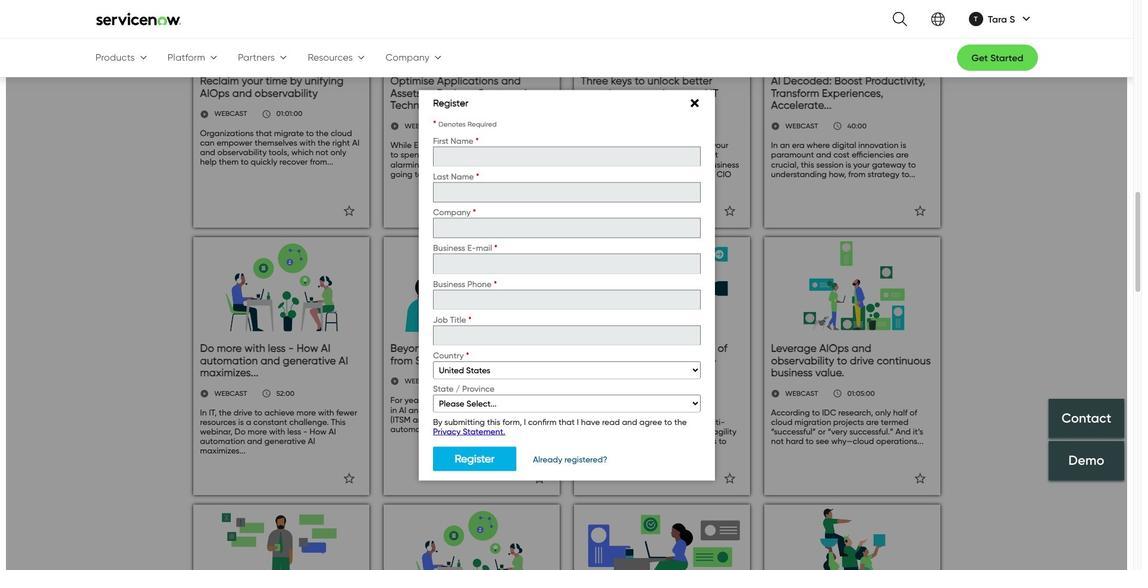 Task type: vqa. For each thing, say whether or not it's contained in the screenshot.
Report
no



Task type: describe. For each thing, give the bounding box(es) containing it.
arc image
[[1023, 14, 1031, 24]]

servicenow image
[[96, 12, 181, 26]]



Task type: locate. For each thing, give the bounding box(es) containing it.
select your country image
[[931, 12, 946, 26]]



